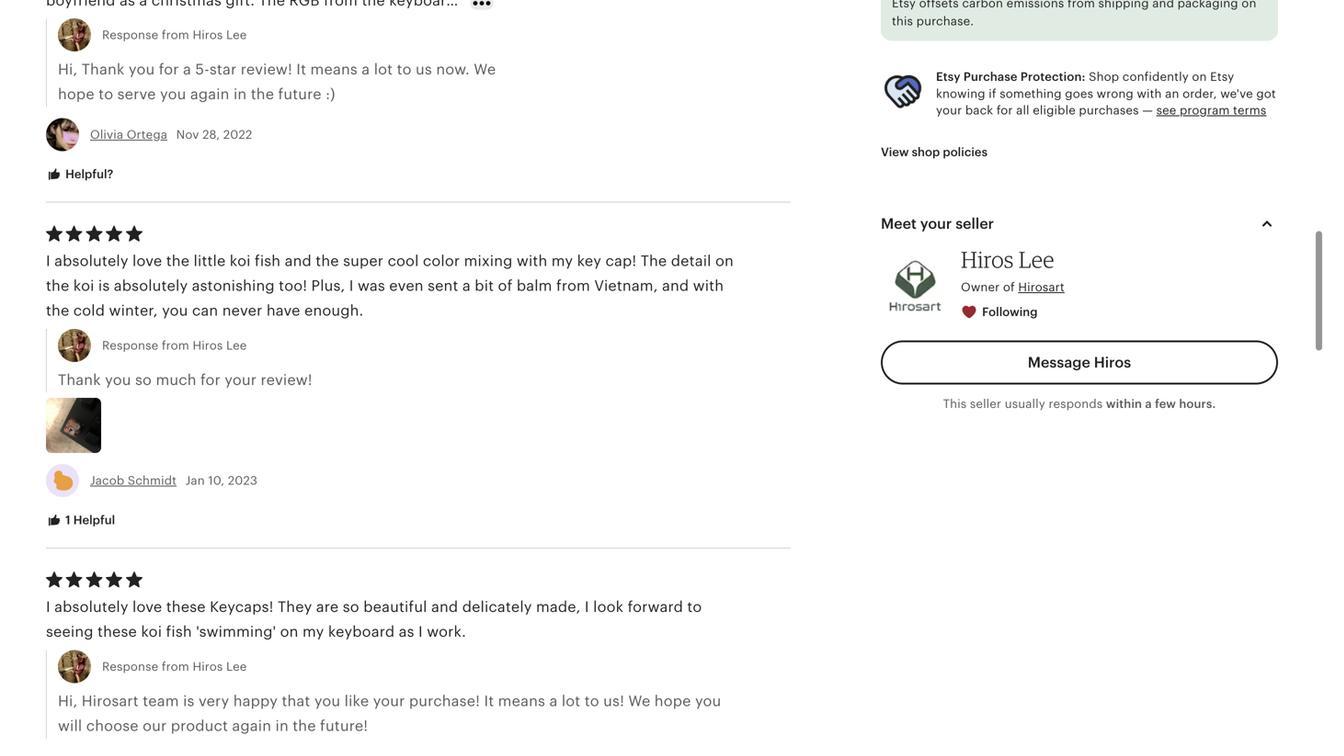 Task type: vqa. For each thing, say whether or not it's contained in the screenshot.
FLY FISHING SHIRT, FLY FISHING GIFTS, FLY FISHING T-SHIRT, FISHING T-SHIRT, MEN'S FISHING TSHIRT - ORIGINAL DESIGN & ALWAYS HAND PRINTED "image"
no



Task type: describe. For each thing, give the bounding box(es) containing it.
for inside shop confidently on etsy knowing if something goes wrong with an order, we've got your back for all eligible purchases —
[[997, 104, 1013, 117]]

10,
[[208, 474, 225, 488]]

even
[[389, 278, 424, 294]]

keycaps!
[[210, 599, 274, 616]]

love for the
[[133, 253, 162, 269]]

view shop policies
[[881, 145, 988, 159]]

2022
[[223, 128, 252, 141]]

protection:
[[1021, 70, 1086, 84]]

an
[[1166, 87, 1180, 101]]

wrong
[[1097, 87, 1134, 101]]

view
[[881, 145, 909, 159]]

very
[[199, 694, 229, 710]]

hi, thank you for a 5-star review! it means a lot to us now. we hope to serve you again in the future :)
[[58, 61, 496, 103]]

little
[[194, 253, 226, 269]]

much
[[156, 372, 197, 389]]

etsy for etsy offsets carbon emissions from shipping and packaging on this purchase.
[[892, 0, 916, 10]]

on inside shop confidently on etsy knowing if something goes wrong with an order, we've got your back for all eligible purchases —
[[1193, 70, 1207, 84]]

us
[[416, 61, 432, 78]]

and inside etsy offsets carbon emissions from shipping and packaging on this purchase.
[[1153, 0, 1175, 10]]

us!
[[604, 694, 625, 710]]

your inside shop confidently on etsy knowing if something goes wrong with an order, we've got your back for all eligible purchases —
[[936, 104, 962, 117]]

eligible
[[1033, 104, 1076, 117]]

now.
[[436, 61, 470, 78]]

they
[[278, 599, 312, 616]]

love for these
[[133, 599, 162, 616]]

message hiros
[[1028, 355, 1132, 371]]

made,
[[536, 599, 581, 616]]

1 vertical spatial review!
[[261, 372, 312, 389]]

like
[[345, 694, 369, 710]]

hi, for hi, thank you for a 5-star review! it means a lot to us now. we hope to serve you again in the future :)
[[58, 61, 78, 78]]

1 helpful button
[[32, 504, 129, 538]]

—
[[1143, 104, 1154, 117]]

order,
[[1183, 87, 1218, 101]]

a left us
[[362, 61, 370, 78]]

carbon
[[962, 0, 1004, 10]]

bit
[[475, 278, 494, 294]]

delicately
[[462, 599, 532, 616]]

:)
[[326, 86, 335, 103]]

i right as
[[419, 624, 423, 641]]

hiros lee image
[[881, 251, 950, 320]]

to left "serve"
[[99, 86, 113, 103]]

future!
[[320, 719, 368, 735]]

lot inside hi, thank you for a 5-star review! it means a lot to us now. we hope to serve you again in the future :)
[[374, 61, 393, 78]]

future
[[278, 86, 322, 103]]

work.
[[427, 624, 466, 641]]

packaging
[[1178, 0, 1239, 10]]

1 helpful
[[63, 514, 115, 528]]

hi, hirosart team is very happy that you like your purchase! it means a lot to us! we hope you will choose our product again in the future!
[[58, 694, 722, 735]]

etsy for etsy purchase protection:
[[936, 70, 961, 84]]

response for hirosart
[[102, 660, 158, 674]]

1 vertical spatial absolutely
[[114, 278, 188, 294]]

enough.
[[304, 303, 364, 319]]

keyboard
[[328, 624, 395, 641]]

we've
[[1221, 87, 1254, 101]]

shop
[[912, 145, 940, 159]]

hiros inside button
[[1094, 355, 1132, 371]]

jacob schmidt link
[[90, 474, 177, 488]]

1 vertical spatial seller
[[970, 398, 1002, 411]]

0 horizontal spatial so
[[135, 372, 152, 389]]

thank inside hi, thank you for a 5-star review! it means a lot to us now. we hope to serve you again in the future :)
[[82, 61, 125, 78]]

see
[[1157, 104, 1177, 117]]

of inside i absolutely love the little koi fish and the super cool color mixing with my key cap! the detail on the koi is absolutely astonishing too! plus, i was even sent a bit of balm from vietnam, and with the cold winter, you can never have enough.
[[498, 278, 513, 294]]

as
[[399, 624, 415, 641]]

absolutely for these
[[54, 599, 128, 616]]

hope inside hi, hirosart team is very happy that you like your purchase! it means a lot to us! we hope you will choose our product again in the future!
[[655, 694, 691, 710]]

jacob
[[90, 474, 124, 488]]

again inside hi, hirosart team is very happy that you like your purchase! it means a lot to us! we hope you will choose our product again in the future!
[[232, 719, 271, 735]]

lee inside hiros lee owner of hirosart
[[1019, 246, 1055, 273]]

offsets
[[920, 0, 959, 10]]

so inside i absolutely love these keycaps! they are so beautiful and delicately made, i look forward to seeing these koi fish 'swimming' on my keyboard as i work.
[[343, 599, 360, 616]]

hiros for star
[[193, 28, 223, 42]]

team
[[143, 694, 179, 710]]

the
[[641, 253, 667, 269]]

few
[[1155, 398, 1177, 411]]

lee for that
[[226, 660, 247, 674]]

olivia
[[90, 128, 123, 141]]

1 horizontal spatial with
[[693, 278, 724, 294]]

response from hiros lee for much
[[102, 339, 247, 353]]

can
[[192, 303, 218, 319]]

to inside i absolutely love these keycaps! they are so beautiful and delicately made, i look forward to seeing these koi fish 'swimming' on my keyboard as i work.
[[687, 599, 702, 616]]

lee for review!
[[226, 339, 247, 353]]

fish inside i absolutely love these keycaps! they are so beautiful and delicately made, i look forward to seeing these koi fish 'swimming' on my keyboard as i work.
[[166, 624, 192, 641]]

astonishing
[[192, 278, 275, 294]]

your inside hi, hirosart team is very happy that you like your purchase! it means a lot to us! we hope you will choose our product again in the future!
[[373, 694, 405, 710]]

key
[[577, 253, 602, 269]]

from for hi, thank you for a 5-star review! it means a lot to us now. we hope to serve you again in the future :)
[[162, 28, 189, 42]]

goes
[[1065, 87, 1094, 101]]

see program terms link
[[1157, 104, 1267, 117]]

your right much
[[225, 372, 257, 389]]

was
[[358, 278, 385, 294]]

vietnam,
[[595, 278, 658, 294]]

knowing
[[936, 87, 986, 101]]

1 vertical spatial thank
[[58, 372, 101, 389]]

a left 5-
[[183, 61, 191, 78]]

hiros inside hiros lee owner of hirosart
[[961, 246, 1014, 273]]

happy
[[233, 694, 278, 710]]

from for hi, hirosart team is very happy that you like your purchase! it means a lot to us! we hope you will choose our product again in the future!
[[162, 660, 189, 674]]

have
[[267, 303, 300, 319]]

to inside hi, hirosart team is very happy that you like your purchase! it means a lot to us! we hope you will choose our product again in the future!
[[585, 694, 600, 710]]

to left us
[[397, 61, 412, 78]]

review! inside hi, thank you for a 5-star review! it means a lot to us now. we hope to serve you again in the future :)
[[241, 61, 292, 78]]

a left few
[[1146, 398, 1152, 411]]

star
[[210, 61, 237, 78]]

meet your seller button
[[865, 202, 1295, 246]]

response for you
[[102, 339, 158, 353]]

in inside hi, hirosart team is very happy that you like your purchase! it means a lot to us! we hope you will choose our product again in the future!
[[276, 719, 289, 735]]

helpful?
[[63, 167, 113, 181]]

this seller usually responds within a few hours.
[[943, 398, 1216, 411]]

the inside hi, hirosart team is very happy that you like your purchase! it means a lot to us! we hope you will choose our product again in the future!
[[293, 719, 316, 735]]

look
[[593, 599, 624, 616]]

hiros lee owner of hirosart
[[961, 246, 1065, 294]]

i up the seeing
[[46, 599, 50, 616]]

choose
[[86, 719, 139, 735]]

terms
[[1234, 104, 1267, 117]]

got
[[1257, 87, 1277, 101]]

thank you so much for your review!
[[58, 372, 312, 389]]

0 vertical spatial these
[[166, 599, 206, 616]]

my inside i absolutely love these keycaps! they are so beautiful and delicately made, i look forward to seeing these koi fish 'swimming' on my keyboard as i work.
[[303, 624, 324, 641]]

1 vertical spatial koi
[[73, 278, 94, 294]]

from inside i absolutely love the little koi fish and the super cool color mixing with my key cap! the detail on the koi is absolutely astonishing too! plus, i was even sent a bit of balm from vietnam, and with the cold winter, you can never have enough.
[[557, 278, 590, 294]]

lot inside hi, hirosart team is very happy that you like your purchase! it means a lot to us! we hope you will choose our product again in the future!
[[562, 694, 581, 710]]

on inside i absolutely love the little koi fish and the super cool color mixing with my key cap! the detail on the koi is absolutely astonishing too! plus, i was even sent a bit of balm from vietnam, and with the cold winter, you can never have enough.
[[716, 253, 734, 269]]

2023
[[228, 474, 258, 488]]

response from hiros lee for for
[[102, 28, 247, 42]]

koi inside i absolutely love these keycaps! they are so beautiful and delicately made, i look forward to seeing these koi fish 'swimming' on my keyboard as i work.
[[141, 624, 162, 641]]

mixing
[[464, 253, 513, 269]]



Task type: locate. For each thing, give the bounding box(es) containing it.
0 vertical spatial lot
[[374, 61, 393, 78]]

for left 5-
[[159, 61, 179, 78]]

hiros up owner at top
[[961, 246, 1014, 273]]

0 vertical spatial thank
[[82, 61, 125, 78]]

on up order,
[[1193, 70, 1207, 84]]

on inside i absolutely love these keycaps! they are so beautiful and delicately made, i look forward to seeing these koi fish 'swimming' on my keyboard as i work.
[[280, 624, 299, 641]]

shop
[[1089, 70, 1120, 84]]

0 vertical spatial we
[[474, 61, 496, 78]]

again down happy
[[232, 719, 271, 735]]

we inside hi, thank you for a 5-star review! it means a lot to us now. we hope to serve you again in the future :)
[[474, 61, 496, 78]]

your right meet
[[921, 216, 952, 232]]

2 hi, from the top
[[58, 694, 78, 710]]

1 horizontal spatial etsy
[[936, 70, 961, 84]]

response from hiros lee up team
[[102, 660, 247, 674]]

from inside etsy offsets carbon emissions from shipping and packaging on this purchase.
[[1068, 0, 1096, 10]]

of up the following
[[1003, 281, 1015, 294]]

cool
[[388, 253, 419, 269]]

i left look
[[585, 599, 589, 616]]

1 response from hiros lee from the top
[[102, 28, 247, 42]]

a left us!
[[550, 694, 558, 710]]

thank up view details of this review photo by jacob schmidt
[[58, 372, 101, 389]]

of inside hiros lee owner of hirosart
[[1003, 281, 1015, 294]]

absolutely for the
[[54, 253, 128, 269]]

a left bit
[[463, 278, 471, 294]]

thank up "serve"
[[82, 61, 125, 78]]

these right the seeing
[[98, 624, 137, 641]]

2 vertical spatial with
[[693, 278, 724, 294]]

1 horizontal spatial it
[[484, 694, 494, 710]]

0 horizontal spatial lot
[[374, 61, 393, 78]]

hope up olivia
[[58, 86, 95, 103]]

shop confidently on etsy knowing if something goes wrong with an order, we've got your back for all eligible purchases —
[[936, 70, 1277, 117]]

meet
[[881, 216, 917, 232]]

for left all
[[997, 104, 1013, 117]]

and up 'too!'
[[285, 253, 312, 269]]

love inside i absolutely love the little koi fish and the super cool color mixing with my key cap! the detail on the koi is absolutely astonishing too! plus, i was even sent a bit of balm from vietnam, and with the cold winter, you can never have enough.
[[133, 253, 162, 269]]

emissions
[[1007, 0, 1065, 10]]

koi up team
[[141, 624, 162, 641]]

0 vertical spatial absolutely
[[54, 253, 128, 269]]

0 vertical spatial means
[[310, 61, 358, 78]]

0 vertical spatial in
[[234, 86, 247, 103]]

'swimming'
[[196, 624, 276, 641]]

1 horizontal spatial in
[[276, 719, 289, 735]]

your right like
[[373, 694, 405, 710]]

it inside hi, hirosart team is very happy that you like your purchase! it means a lot to us! we hope you will choose our product again in the future!
[[484, 694, 494, 710]]

0 vertical spatial seller
[[956, 216, 994, 232]]

on right packaging
[[1242, 0, 1257, 10]]

etsy purchase protection:
[[936, 70, 1086, 84]]

you
[[129, 61, 155, 78], [160, 86, 186, 103], [162, 303, 188, 319], [105, 372, 131, 389], [314, 694, 341, 710], [695, 694, 722, 710]]

following button
[[947, 296, 1054, 330]]

absolutely inside i absolutely love these keycaps! they are so beautiful and delicately made, i look forward to seeing these koi fish 'swimming' on my keyboard as i work.
[[54, 599, 128, 616]]

0 horizontal spatial etsy
[[892, 0, 916, 10]]

on right detail
[[716, 253, 734, 269]]

1 vertical spatial hope
[[655, 694, 691, 710]]

means right purchase!
[[498, 694, 546, 710]]

review! up future
[[241, 61, 292, 78]]

0 vertical spatial hi,
[[58, 61, 78, 78]]

absolutely up the seeing
[[54, 599, 128, 616]]

review! down have
[[261, 372, 312, 389]]

your inside meet your seller dropdown button
[[921, 216, 952, 232]]

to right forward
[[687, 599, 702, 616]]

and inside i absolutely love these keycaps! they are so beautiful and delicately made, i look forward to seeing these koi fish 'swimming' on my keyboard as i work.
[[431, 599, 458, 616]]

response up "serve"
[[102, 28, 158, 42]]

fish inside i absolutely love the little koi fish and the super cool color mixing with my key cap! the detail on the koi is absolutely astonishing too! plus, i was even sent a bit of balm from vietnam, and with the cold winter, you can never have enough.
[[255, 253, 281, 269]]

1 vertical spatial again
[[232, 719, 271, 735]]

something
[[1000, 87, 1062, 101]]

1 horizontal spatial of
[[1003, 281, 1015, 294]]

from
[[1068, 0, 1096, 10], [162, 28, 189, 42], [557, 278, 590, 294], [162, 339, 189, 353], [162, 660, 189, 674]]

it up future
[[296, 61, 306, 78]]

i left was
[[349, 278, 354, 294]]

and down detail
[[662, 278, 689, 294]]

detail
[[671, 253, 712, 269]]

0 vertical spatial review!
[[241, 61, 292, 78]]

1 horizontal spatial these
[[166, 599, 206, 616]]

1 vertical spatial lot
[[562, 694, 581, 710]]

love
[[133, 253, 162, 269], [133, 599, 162, 616]]

serve
[[117, 86, 156, 103]]

hi, inside hi, thank you for a 5-star review! it means a lot to us now. we hope to serve you again in the future :)
[[58, 61, 78, 78]]

we inside hi, hirosart team is very happy that you like your purchase! it means a lot to us! we hope you will choose our product again in the future!
[[629, 694, 651, 710]]

hirosart up choose
[[82, 694, 139, 710]]

0 horizontal spatial again
[[190, 86, 230, 103]]

is up cold
[[98, 278, 110, 294]]

1 horizontal spatial is
[[183, 694, 195, 710]]

with
[[1137, 87, 1162, 101], [517, 253, 548, 269], [693, 278, 724, 294]]

etsy inside shop confidently on etsy knowing if something goes wrong with an order, we've got your back for all eligible purchases —
[[1211, 70, 1235, 84]]

1 hi, from the top
[[58, 61, 78, 78]]

nov
[[176, 128, 199, 141]]

1 horizontal spatial for
[[201, 372, 221, 389]]

response down winter,
[[102, 339, 158, 353]]

in down that
[[276, 719, 289, 735]]

lee down never
[[226, 339, 247, 353]]

we right us!
[[629, 694, 651, 710]]

response
[[102, 28, 158, 42], [102, 339, 158, 353], [102, 660, 158, 674]]

a inside hi, hirosart team is very happy that you like your purchase! it means a lot to us! we hope you will choose our product again in the future!
[[550, 694, 558, 710]]

means up the :)
[[310, 61, 358, 78]]

usually
[[1005, 398, 1046, 411]]

0 horizontal spatial it
[[296, 61, 306, 78]]

1 love from the top
[[133, 253, 162, 269]]

fish
[[255, 253, 281, 269], [166, 624, 192, 641]]

hope right us!
[[655, 694, 691, 710]]

in inside hi, thank you for a 5-star review! it means a lot to us now. we hope to serve you again in the future :)
[[234, 86, 247, 103]]

a
[[183, 61, 191, 78], [362, 61, 370, 78], [463, 278, 471, 294], [1146, 398, 1152, 411], [550, 694, 558, 710]]

0 vertical spatial hope
[[58, 86, 95, 103]]

we right now.
[[474, 61, 496, 78]]

1 vertical spatial is
[[183, 694, 195, 710]]

purchases
[[1079, 104, 1139, 117]]

helpful
[[73, 514, 115, 528]]

again down 5-
[[190, 86, 230, 103]]

1 vertical spatial we
[[629, 694, 651, 710]]

cold
[[73, 303, 105, 319]]

28,
[[202, 128, 220, 141]]

lee down 'swimming'
[[226, 660, 247, 674]]

2 vertical spatial koi
[[141, 624, 162, 641]]

response from hiros lee up much
[[102, 339, 247, 353]]

1 horizontal spatial we
[[629, 694, 651, 710]]

review!
[[241, 61, 292, 78], [261, 372, 312, 389]]

is inside i absolutely love the little koi fish and the super cool color mixing with my key cap! the detail on the koi is absolutely astonishing too! plus, i was even sent a bit of balm from vietnam, and with the cold winter, you can never have enough.
[[98, 278, 110, 294]]

2 horizontal spatial koi
[[230, 253, 251, 269]]

koi up cold
[[73, 278, 94, 294]]

1 horizontal spatial koi
[[141, 624, 162, 641]]

shipping
[[1099, 0, 1150, 10]]

means inside hi, hirosart team is very happy that you like your purchase! it means a lot to us! we hope you will choose our product again in the future!
[[498, 694, 546, 710]]

0 vertical spatial love
[[133, 253, 162, 269]]

0 horizontal spatial means
[[310, 61, 358, 78]]

2 vertical spatial for
[[201, 372, 221, 389]]

0 vertical spatial hirosart
[[1019, 281, 1065, 294]]

seller right this
[[970, 398, 1002, 411]]

is
[[98, 278, 110, 294], [183, 694, 195, 710]]

1 horizontal spatial fish
[[255, 253, 281, 269]]

for right much
[[201, 372, 221, 389]]

policies
[[943, 145, 988, 159]]

hope
[[58, 86, 95, 103], [655, 694, 691, 710]]

hiros
[[193, 28, 223, 42], [961, 246, 1014, 273], [193, 339, 223, 353], [1094, 355, 1132, 371], [193, 660, 223, 674]]

hirosart up the following
[[1019, 281, 1065, 294]]

0 horizontal spatial for
[[159, 61, 179, 78]]

purchase
[[964, 70, 1018, 84]]

sent
[[428, 278, 459, 294]]

my left key
[[552, 253, 573, 269]]

the inside hi, thank you for a 5-star review! it means a lot to us now. we hope to serve you again in the future :)
[[251, 86, 274, 103]]

following
[[983, 306, 1038, 319]]

winter,
[[109, 303, 158, 319]]

hours.
[[1180, 398, 1216, 411]]

1 vertical spatial hi,
[[58, 694, 78, 710]]

forward
[[628, 599, 683, 616]]

all
[[1017, 104, 1030, 117]]

0 horizontal spatial in
[[234, 86, 247, 103]]

product
[[171, 719, 228, 735]]

0 vertical spatial response
[[102, 28, 158, 42]]

with down detail
[[693, 278, 724, 294]]

a inside i absolutely love the little koi fish and the super cool color mixing with my key cap! the detail on the koi is absolutely astonishing too! plus, i was even sent a bit of balm from vietnam, and with the cold winter, you can never have enough.
[[463, 278, 471, 294]]

0 horizontal spatial of
[[498, 278, 513, 294]]

within
[[1106, 398, 1143, 411]]

is left "very"
[[183, 694, 195, 710]]

2 horizontal spatial etsy
[[1211, 70, 1235, 84]]

hiros up within
[[1094, 355, 1132, 371]]

hirosart inside hiros lee owner of hirosart
[[1019, 281, 1065, 294]]

to left us!
[[585, 694, 600, 710]]

is inside hi, hirosart team is very happy that you like your purchase! it means a lot to us! we hope you will choose our product again in the future!
[[183, 694, 195, 710]]

3 response from the top
[[102, 660, 158, 674]]

lee up "hirosart" link
[[1019, 246, 1055, 273]]

1 response from the top
[[102, 28, 158, 42]]

jan
[[185, 474, 205, 488]]

lee up star at the top
[[226, 28, 247, 42]]

0 vertical spatial with
[[1137, 87, 1162, 101]]

0 vertical spatial response from hiros lee
[[102, 28, 247, 42]]

1 vertical spatial so
[[343, 599, 360, 616]]

etsy up we've
[[1211, 70, 1235, 84]]

2 response from hiros lee from the top
[[102, 339, 247, 353]]

fish up 'too!'
[[255, 253, 281, 269]]

and right shipping
[[1153, 0, 1175, 10]]

beautiful
[[364, 599, 427, 616]]

0 horizontal spatial we
[[474, 61, 496, 78]]

hiros for that
[[193, 660, 223, 674]]

and
[[1153, 0, 1175, 10], [285, 253, 312, 269], [662, 278, 689, 294], [431, 599, 458, 616]]

response from hiros lee
[[102, 28, 247, 42], [102, 339, 247, 353], [102, 660, 247, 674]]

response from hiros lee for is
[[102, 660, 247, 674]]

seller inside dropdown button
[[956, 216, 994, 232]]

2 horizontal spatial with
[[1137, 87, 1162, 101]]

0 vertical spatial koi
[[230, 253, 251, 269]]

1 vertical spatial response
[[102, 339, 158, 353]]

1 horizontal spatial means
[[498, 694, 546, 710]]

too!
[[279, 278, 307, 294]]

0 vertical spatial is
[[98, 278, 110, 294]]

program
[[1180, 104, 1230, 117]]

i absolutely love the little koi fish and the super cool color mixing with my key cap! the detail on the koi is absolutely astonishing too! plus, i was even sent a bit of balm from vietnam, and with the cold winter, you can never have enough.
[[46, 253, 734, 319]]

response from hiros lee up 5-
[[102, 28, 247, 42]]

so left much
[[135, 372, 152, 389]]

the
[[251, 86, 274, 103], [166, 253, 190, 269], [316, 253, 339, 269], [46, 278, 69, 294], [46, 303, 69, 319], [293, 719, 316, 735]]

purchase!
[[409, 694, 480, 710]]

on inside etsy offsets carbon emissions from shipping and packaging on this purchase.
[[1242, 0, 1257, 10]]

hiros for review!
[[193, 339, 223, 353]]

3 response from hiros lee from the top
[[102, 660, 247, 674]]

etsy up knowing
[[936, 70, 961, 84]]

1 vertical spatial it
[[484, 694, 494, 710]]

0 vertical spatial so
[[135, 372, 152, 389]]

1
[[65, 514, 70, 528]]

0 horizontal spatial hirosart
[[82, 694, 139, 710]]

1 vertical spatial in
[[276, 719, 289, 735]]

it inside hi, thank you for a 5-star review! it means a lot to us now. we hope to serve you again in the future :)
[[296, 61, 306, 78]]

with up —
[[1137, 87, 1162, 101]]

our
[[143, 719, 167, 735]]

message hiros button
[[881, 341, 1279, 385]]

with up balm
[[517, 253, 548, 269]]

olivia ortega link
[[90, 128, 167, 141]]

2 love from the top
[[133, 599, 162, 616]]

1 vertical spatial fish
[[166, 624, 192, 641]]

1 horizontal spatial again
[[232, 719, 271, 735]]

confidently
[[1123, 70, 1189, 84]]

2 vertical spatial absolutely
[[54, 599, 128, 616]]

response for thank
[[102, 28, 158, 42]]

seeing
[[46, 624, 94, 641]]

1 vertical spatial means
[[498, 694, 546, 710]]

i
[[46, 253, 50, 269], [349, 278, 354, 294], [46, 599, 50, 616], [585, 599, 589, 616], [419, 624, 423, 641]]

purchase.
[[917, 14, 974, 28]]

see program terms
[[1157, 104, 1267, 117]]

it right purchase!
[[484, 694, 494, 710]]

hiros up 5-
[[193, 28, 223, 42]]

hope inside hi, thank you for a 5-star review! it means a lot to us now. we hope to serve you again in the future :)
[[58, 86, 95, 103]]

etsy offsets carbon emissions from shipping and packaging on this purchase.
[[892, 0, 1257, 28]]

lee for star
[[226, 28, 247, 42]]

your
[[936, 104, 962, 117], [921, 216, 952, 232], [225, 372, 257, 389], [373, 694, 405, 710]]

0 vertical spatial it
[[296, 61, 306, 78]]

1 horizontal spatial hope
[[655, 694, 691, 710]]

0 horizontal spatial these
[[98, 624, 137, 641]]

never
[[222, 303, 263, 319]]

view shop policies button
[[867, 135, 1002, 169]]

1 vertical spatial these
[[98, 624, 137, 641]]

view details of this review photo by jacob schmidt image
[[46, 398, 101, 454]]

i absolutely love these keycaps! they are so beautiful and delicately made, i look forward to seeing these koi fish 'swimming' on my keyboard as i work.
[[46, 599, 702, 641]]

1 horizontal spatial so
[[343, 599, 360, 616]]

fish left 'swimming'
[[166, 624, 192, 641]]

0 vertical spatial for
[[159, 61, 179, 78]]

0 vertical spatial my
[[552, 253, 573, 269]]

again
[[190, 86, 230, 103], [232, 719, 271, 735]]

0 horizontal spatial hope
[[58, 86, 95, 103]]

1 vertical spatial response from hiros lee
[[102, 339, 247, 353]]

etsy up the this
[[892, 0, 916, 10]]

my down are in the bottom left of the page
[[303, 624, 324, 641]]

0 horizontal spatial is
[[98, 278, 110, 294]]

1 horizontal spatial my
[[552, 253, 573, 269]]

these left keycaps!
[[166, 599, 206, 616]]

lot left us
[[374, 61, 393, 78]]

color
[[423, 253, 460, 269]]

on
[[1242, 0, 1257, 10], [1193, 70, 1207, 84], [716, 253, 734, 269], [280, 624, 299, 641]]

again inside hi, thank you for a 5-star review! it means a lot to us now. we hope to serve you again in the future :)
[[190, 86, 230, 103]]

absolutely up cold
[[54, 253, 128, 269]]

2 vertical spatial response from hiros lee
[[102, 660, 247, 674]]

1 horizontal spatial lot
[[562, 694, 581, 710]]

to
[[397, 61, 412, 78], [99, 86, 113, 103], [687, 599, 702, 616], [585, 694, 600, 710]]

hi, inside hi, hirosart team is very happy that you like your purchase! it means a lot to us! we hope you will choose our product again in the future!
[[58, 694, 78, 710]]

that
[[282, 694, 310, 710]]

hiros down can
[[193, 339, 223, 353]]

on down they
[[280, 624, 299, 641]]

0 horizontal spatial with
[[517, 253, 548, 269]]

your down knowing
[[936, 104, 962, 117]]

you inside i absolutely love the little koi fish and the super cool color mixing with my key cap! the detail on the koi is absolutely astonishing too! plus, i was even sent a bit of balm from vietnam, and with the cold winter, you can never have enough.
[[162, 303, 188, 319]]

1 vertical spatial hirosart
[[82, 694, 139, 710]]

and up work.
[[431, 599, 458, 616]]

means inside hi, thank you for a 5-star review! it means a lot to us now. we hope to serve you again in the future :)
[[310, 61, 358, 78]]

hirosart link
[[1019, 281, 1065, 294]]

of right bit
[[498, 278, 513, 294]]

0 horizontal spatial my
[[303, 624, 324, 641]]

from for thank you so much for your review!
[[162, 339, 189, 353]]

seller up hiros lee owner of hirosart
[[956, 216, 994, 232]]

1 vertical spatial my
[[303, 624, 324, 641]]

2 vertical spatial response
[[102, 660, 158, 674]]

2 horizontal spatial for
[[997, 104, 1013, 117]]

we
[[474, 61, 496, 78], [629, 694, 651, 710]]

i down helpful? button in the left of the page
[[46, 253, 50, 269]]

0 vertical spatial again
[[190, 86, 230, 103]]

with inside shop confidently on etsy knowing if something goes wrong with an order, we've got your back for all eligible purchases —
[[1137, 87, 1162, 101]]

response up team
[[102, 660, 158, 674]]

1 horizontal spatial hirosart
[[1019, 281, 1065, 294]]

0 horizontal spatial koi
[[73, 278, 94, 294]]

in down star at the top
[[234, 86, 247, 103]]

schmidt
[[128, 474, 177, 488]]

so right are in the bottom left of the page
[[343, 599, 360, 616]]

hiros up "very"
[[193, 660, 223, 674]]

hirosart inside hi, hirosart team is very happy that you like your purchase! it means a lot to us! we hope you will choose our product again in the future!
[[82, 694, 139, 710]]

means
[[310, 61, 358, 78], [498, 694, 546, 710]]

koi up astonishing
[[230, 253, 251, 269]]

message
[[1028, 355, 1091, 371]]

are
[[316, 599, 339, 616]]

will
[[58, 719, 82, 735]]

1 vertical spatial for
[[997, 104, 1013, 117]]

absolutely up winter,
[[114, 278, 188, 294]]

lot left us!
[[562, 694, 581, 710]]

etsy inside etsy offsets carbon emissions from shipping and packaging on this purchase.
[[892, 0, 916, 10]]

love inside i absolutely love these keycaps! they are so beautiful and delicately made, i look forward to seeing these koi fish 'swimming' on my keyboard as i work.
[[133, 599, 162, 616]]

1 vertical spatial love
[[133, 599, 162, 616]]

2 response from the top
[[102, 339, 158, 353]]

my inside i absolutely love the little koi fish and the super cool color mixing with my key cap! the detail on the koi is absolutely astonishing too! plus, i was even sent a bit of balm from vietnam, and with the cold winter, you can never have enough.
[[552, 253, 573, 269]]

0 horizontal spatial fish
[[166, 624, 192, 641]]

1 vertical spatial with
[[517, 253, 548, 269]]

for inside hi, thank you for a 5-star review! it means a lot to us now. we hope to serve you again in the future :)
[[159, 61, 179, 78]]

hi, for hi, hirosart team is very happy that you like your purchase! it means a lot to us! we hope you will choose our product again in the future!
[[58, 694, 78, 710]]

0 vertical spatial fish
[[255, 253, 281, 269]]



